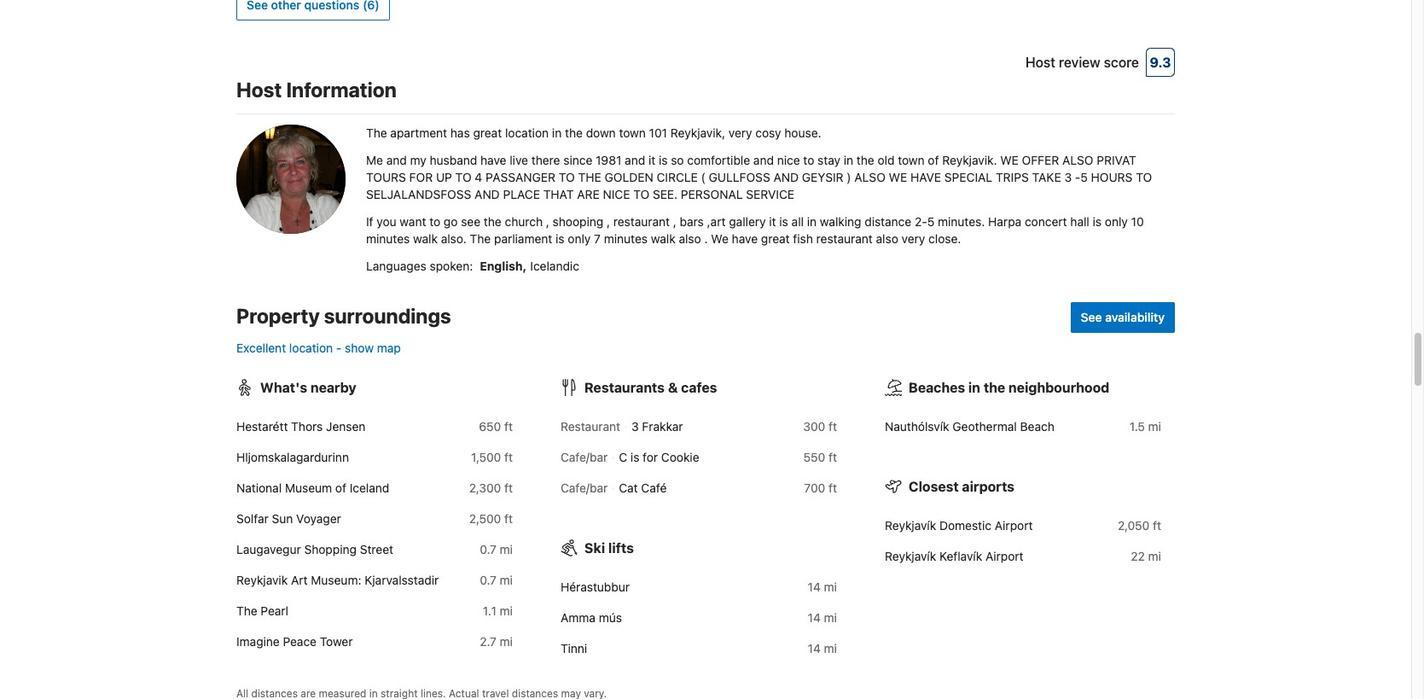 Task type: describe. For each thing, give the bounding box(es) containing it.
nice
[[777, 153, 800, 168]]

0 horizontal spatial -
[[336, 341, 342, 355]]

2,300
[[469, 481, 501, 495]]

3 inside me and my husband have live there since 1981 and it is so comfortible and nice to stay in the old town of reykjavik.  we offer also privat tours for up to 4 passanger to the golden circle ( gullfoss and geysir ) also we have special trips take 3 -5 hours to seljalandsfoss  and place that are nice to see. personal service
[[1065, 170, 1072, 185]]

2 also from the left
[[876, 232, 899, 246]]

laugavegur
[[236, 542, 301, 557]]

to down golden
[[633, 187, 650, 202]]

2 walk from the left
[[651, 232, 676, 246]]

art
[[291, 573, 308, 588]]

minutes.
[[938, 215, 985, 229]]

to up that
[[559, 170, 575, 185]]

ski
[[585, 541, 605, 556]]

1 vertical spatial restaurant
[[816, 232, 873, 246]]

property surroundings
[[236, 304, 451, 328]]

mi for reykjavík keflavík airport
[[1149, 549, 1162, 564]]

2,300 ft
[[469, 481, 513, 495]]

650
[[479, 419, 501, 434]]

kjarvalsstadir
[[365, 573, 439, 588]]

tinni
[[561, 641, 587, 656]]

since
[[564, 153, 593, 168]]

town inside me and my husband have live there since 1981 and it is so comfortible and nice to stay in the old town of reykjavik.  we offer also privat tours for up to 4 passanger to the golden circle ( gullfoss and geysir ) also we have special trips take 3 -5 hours to seljalandsfoss  and place that are nice to see. personal service
[[898, 153, 925, 168]]

5 inside 'if you want to go see the church , shooping , restaurant , bars ,art gallery it is all in walking distance 2-5 minutes. harpa concert hall is only 10 minutes walk also. the parliament is only 7 minutes walk also . we have great fish restaurant also very close.'
[[928, 215, 935, 229]]

0 horizontal spatial great
[[473, 126, 502, 140]]

cookie
[[661, 450, 700, 465]]

airport for reykjavík domestic airport
[[995, 518, 1033, 533]]

languages spoken: english , icelandic
[[366, 259, 579, 273]]

5 inside me and my husband have live there since 1981 and it is so comfortible and nice to stay in the old town of reykjavik.  we offer also privat tours for up to 4 passanger to the golden circle ( gullfoss and geysir ) also we have special trips take 3 -5 hours to seljalandsfoss  and place that are nice to see. personal service
[[1081, 170, 1088, 185]]

1 vertical spatial location
[[289, 341, 333, 355]]

1 vertical spatial and
[[475, 187, 500, 202]]

0 horizontal spatial of
[[335, 481, 346, 495]]

hall
[[1071, 215, 1090, 229]]

walking
[[820, 215, 862, 229]]

jensen
[[326, 419, 366, 434]]

harpa
[[988, 215, 1022, 229]]

host for host review score
[[1026, 54, 1056, 70]]

mi for reykjavik art museum: kjarvalsstadir
[[500, 573, 513, 588]]

gallery
[[729, 215, 766, 229]]

parliament
[[494, 232, 553, 246]]

the up geothermal
[[984, 380, 1006, 396]]

mi for tinni
[[824, 641, 837, 656]]

excellent location - show map link
[[236, 341, 401, 355]]

iceland
[[350, 481, 389, 495]]

reykjavík keflavík airport
[[885, 549, 1024, 564]]

great inside 'if you want to go see the church , shooping , restaurant , bars ,art gallery it is all in walking distance 2-5 minutes. harpa concert hall is only 10 minutes walk also. the parliament is only 7 minutes walk also . we have great fish restaurant also very close.'
[[761, 232, 790, 246]]

closest airports
[[909, 479, 1015, 495]]

sun
[[272, 512, 293, 526]]

concert
[[1025, 215, 1067, 229]]

is inside me and my husband have live there since 1981 and it is so comfortible and nice to stay in the old town of reykjavik.  we offer also privat tours for up to 4 passanger to the golden circle ( gullfoss and geysir ) also we have special trips take 3 -5 hours to seljalandsfoss  and place that are nice to see. personal service
[[659, 153, 668, 168]]

2 and from the left
[[625, 153, 645, 168]]

if
[[366, 215, 373, 229]]

cafes
[[681, 380, 717, 396]]

that
[[543, 187, 574, 202]]

,art
[[707, 215, 726, 229]]

550
[[804, 450, 826, 465]]

, left the bars
[[673, 215, 677, 229]]

the inside 'if you want to go see the church , shooping , restaurant , bars ,art gallery it is all in walking distance 2-5 minutes. harpa concert hall is only 10 minutes walk also. the parliament is only 7 minutes walk also . we have great fish restaurant also very close.'
[[470, 232, 491, 246]]

reykjavik art museum: kjarvalsstadir
[[236, 573, 439, 588]]

2-
[[915, 215, 928, 229]]

14 mi for amma mús
[[808, 611, 837, 625]]

we
[[711, 232, 729, 246]]

amma
[[561, 611, 596, 625]]

cat
[[619, 481, 638, 495]]

to inside 'if you want to go see the church , shooping , restaurant , bars ,art gallery it is all in walking distance 2-5 minutes. harpa concert hall is only 10 minutes walk also. the parliament is only 7 minutes walk also . we have great fish restaurant also very close.'
[[429, 215, 441, 229]]

2,050 ft
[[1118, 518, 1162, 533]]

live
[[510, 153, 528, 168]]

cafe/bar for c is for cookie
[[561, 450, 608, 465]]

excellent location - show map
[[236, 341, 401, 355]]

ft for 2,300 ft
[[505, 481, 513, 495]]

imagine peace tower
[[236, 634, 353, 649]]

nauthólsvík geothermal beach
[[885, 419, 1055, 434]]

have inside me and my husband have live there since 1981 and it is so comfortible and nice to stay in the old town of reykjavik.  we offer also privat tours for up to 4 passanger to the golden circle ( gullfoss and geysir ) also we have special trips take 3 -5 hours to seljalandsfoss  and place that are nice to see. personal service
[[481, 153, 507, 168]]

national museum of iceland
[[236, 481, 389, 495]]

mi for the pearl
[[500, 604, 513, 618]]

c
[[619, 450, 627, 465]]

tours
[[366, 170, 406, 185]]

the inside me and my husband have live there since 1981 and it is so comfortible and nice to stay in the old town of reykjavik.  we offer also privat tours for up to 4 passanger to the golden circle ( gullfoss and geysir ) also we have special trips take 3 -5 hours to seljalandsfoss  and place that are nice to see. personal service
[[857, 153, 875, 168]]

special
[[945, 170, 993, 185]]

ft for 2,050 ft
[[1153, 518, 1162, 533]]

- inside me and my husband have live there since 1981 and it is so comfortible and nice to stay in the old town of reykjavik.  we offer also privat tours for up to 4 passanger to the golden circle ( gullfoss and geysir ) also we have special trips take 3 -5 hours to seljalandsfoss  and place that are nice to see. personal service
[[1075, 170, 1081, 185]]

nearby
[[311, 380, 356, 396]]

restaurants
[[585, 380, 665, 396]]

reykjavík for reykjavík domestic airport
[[885, 518, 936, 533]]

reykjavík domestic airport
[[885, 518, 1033, 533]]

hestarétt thors jensen
[[236, 419, 366, 434]]

0 horizontal spatial town
[[619, 126, 646, 140]]

spoken:
[[430, 259, 473, 273]]

seljalandsfoss
[[366, 187, 471, 202]]

7
[[594, 232, 601, 246]]

in inside me and my husband have live there since 1981 and it is so comfortible and nice to stay in the old town of reykjavik.  we offer also privat tours for up to 4 passanger to the golden circle ( gullfoss and geysir ) also we have special trips take 3 -5 hours to seljalandsfoss  and place that are nice to see. personal service
[[844, 153, 854, 168]]

2,050
[[1118, 518, 1150, 533]]

0.7 for reykjavik art museum: kjarvalsstadir
[[480, 573, 497, 588]]

it inside 'if you want to go see the church , shooping , restaurant , bars ,art gallery it is all in walking distance 2-5 minutes. harpa concert hall is only 10 minutes walk also. the parliament is only 7 minutes walk also . we have great fish restaurant also very close.'
[[769, 215, 776, 229]]

surroundings
[[324, 304, 451, 328]]

cat café
[[619, 481, 667, 495]]

1 horizontal spatial also
[[1063, 153, 1094, 168]]

information
[[286, 78, 397, 102]]

have inside 'if you want to go see the church , shooping , restaurant , bars ,art gallery it is all in walking distance 2-5 minutes. harpa concert hall is only 10 minutes walk also. the parliament is only 7 minutes walk also . we have great fish restaurant also very close.'
[[732, 232, 758, 246]]

nauthólsvík
[[885, 419, 950, 434]]

mi for imagine peace tower
[[500, 634, 513, 649]]

, down parliament
[[523, 259, 527, 273]]

solfar sun voyager
[[236, 512, 341, 526]]

2 minutes from the left
[[604, 232, 648, 246]]

4
[[475, 170, 482, 185]]

restaurants & cafes
[[585, 380, 717, 396]]

neighbourhood
[[1009, 380, 1110, 396]]

church
[[505, 215, 543, 229]]

0 vertical spatial only
[[1105, 215, 1128, 229]]

ft for 700 ft
[[829, 481, 837, 495]]

all
[[792, 215, 804, 229]]

0 horizontal spatial 3
[[632, 419, 639, 434]]

&
[[668, 380, 678, 396]]

it inside me and my husband have live there since 1981 and it is so comfortible and nice to stay in the old town of reykjavik.  we offer also privat tours for up to 4 passanger to the golden circle ( gullfoss and geysir ) also we have special trips take 3 -5 hours to seljalandsfoss  and place that are nice to see. personal service
[[649, 153, 656, 168]]

mi for laugavegur shopping street
[[500, 542, 513, 557]]

(
[[701, 170, 706, 185]]

see availability
[[1081, 310, 1165, 325]]

thors
[[291, 419, 323, 434]]

reykjavik,
[[671, 126, 726, 140]]

0.7 for laugavegur shopping street
[[480, 542, 497, 557]]

my
[[410, 153, 427, 168]]

0.7 mi for laugavegur shopping street
[[480, 542, 513, 557]]

0 horizontal spatial we
[[889, 170, 907, 185]]

0 vertical spatial restaurant
[[614, 215, 670, 229]]

650 ft
[[479, 419, 513, 434]]

see
[[1081, 310, 1102, 325]]

ft for 550 ft
[[829, 450, 837, 465]]

is left all
[[780, 215, 789, 229]]

1,500
[[471, 450, 501, 465]]

what's
[[260, 380, 307, 396]]

1981
[[596, 153, 622, 168]]

museum
[[285, 481, 332, 495]]

have
[[911, 170, 942, 185]]

icelandic
[[530, 259, 579, 273]]

ft for 1,500 ft
[[505, 450, 513, 465]]

imagine
[[236, 634, 280, 649]]



Task type: vqa. For each thing, say whether or not it's contained in the screenshot.


Task type: locate. For each thing, give the bounding box(es) containing it.
ft right 550
[[829, 450, 837, 465]]

0 vertical spatial 3
[[1065, 170, 1072, 185]]

- left show
[[336, 341, 342, 355]]

excellent
[[236, 341, 286, 355]]

1 cafe/bar from the top
[[561, 450, 608, 465]]

location up what's nearby
[[289, 341, 333, 355]]

the left pearl
[[236, 604, 257, 618]]

1 horizontal spatial have
[[732, 232, 758, 246]]

cafe/bar for cat café
[[561, 481, 608, 495]]

also left .
[[679, 232, 701, 246]]

3
[[1065, 170, 1072, 185], [632, 419, 639, 434]]

great left 'fish'
[[761, 232, 790, 246]]

museum:
[[311, 573, 361, 588]]

1 horizontal spatial great
[[761, 232, 790, 246]]

2 horizontal spatial and
[[754, 153, 774, 168]]

the inside 'if you want to go see the church , shooping , restaurant , bars ,art gallery it is all in walking distance 2-5 minutes. harpa concert hall is only 10 minutes walk also. the parliament is only 7 minutes walk also . we have great fish restaurant also very close.'
[[484, 215, 502, 229]]

2.7 mi
[[480, 634, 513, 649]]

2 vertical spatial the
[[236, 604, 257, 618]]

host inside host review score element
[[1026, 54, 1056, 70]]

700 ft
[[804, 481, 837, 495]]

1 horizontal spatial it
[[769, 215, 776, 229]]

0 horizontal spatial host
[[236, 78, 282, 102]]

1 horizontal spatial town
[[898, 153, 925, 168]]

mi for nauthólsvík geothermal beach
[[1149, 419, 1162, 434]]

airport right keflavík
[[986, 549, 1024, 564]]

1 vertical spatial 0.7
[[480, 573, 497, 588]]

14 mi for tinni
[[808, 641, 837, 656]]

0.7 up 1.1
[[480, 573, 497, 588]]

1 vertical spatial only
[[568, 232, 591, 246]]

0 horizontal spatial walk
[[413, 232, 438, 246]]

in inside 'if you want to go see the church , shooping , restaurant , bars ,art gallery it is all in walking distance 2-5 minutes. harpa concert hall is only 10 minutes walk also. the parliament is only 7 minutes walk also . we have great fish restaurant also very close.'
[[807, 215, 817, 229]]

hljomskalagardurinn
[[236, 450, 349, 465]]

0 horizontal spatial minutes
[[366, 232, 410, 246]]

the
[[578, 170, 601, 185]]

very down 2-
[[902, 232, 926, 246]]

- right take
[[1075, 170, 1081, 185]]

is right c
[[631, 450, 640, 465]]

1 vertical spatial 3
[[632, 419, 639, 434]]

22
[[1131, 549, 1145, 564]]

, right church
[[546, 215, 550, 229]]

distance
[[865, 215, 912, 229]]

0 vertical spatial airport
[[995, 518, 1033, 533]]

2 vertical spatial 14
[[808, 641, 821, 656]]

host information
[[236, 78, 397, 102]]

1 vertical spatial 14
[[808, 611, 821, 625]]

ft right 700
[[829, 481, 837, 495]]

we down the old
[[889, 170, 907, 185]]

the left down
[[565, 126, 583, 140]]

0 vertical spatial 14 mi
[[808, 580, 837, 594]]

1 horizontal spatial and
[[774, 170, 799, 185]]

0 horizontal spatial the
[[236, 604, 257, 618]]

geothermal
[[953, 419, 1017, 434]]

is left so
[[659, 153, 668, 168]]

restaurant
[[561, 419, 620, 434]]

we up trips
[[1001, 153, 1019, 168]]

1 horizontal spatial 3
[[1065, 170, 1072, 185]]

are
[[577, 187, 600, 202]]

9.3
[[1150, 54, 1171, 70]]

town left 101
[[619, 126, 646, 140]]

also
[[679, 232, 701, 246], [876, 232, 899, 246]]

great
[[473, 126, 502, 140], [761, 232, 790, 246]]

3 left frakkar
[[632, 419, 639, 434]]

host for host information
[[236, 78, 282, 102]]

2 cafe/bar from the top
[[561, 481, 608, 495]]

apartment
[[390, 126, 447, 140]]

for
[[409, 170, 433, 185]]

0 horizontal spatial very
[[729, 126, 752, 140]]

2 0.7 from the top
[[480, 573, 497, 588]]

fish
[[793, 232, 813, 246]]

1 vertical spatial it
[[769, 215, 776, 229]]

1 vertical spatial to
[[429, 215, 441, 229]]

0 vertical spatial host
[[1026, 54, 1056, 70]]

location up live at left top
[[505, 126, 549, 140]]

to right hours
[[1136, 170, 1152, 185]]

14 for hérastubbur
[[808, 580, 821, 594]]

ft right 1,500 on the bottom
[[505, 450, 513, 465]]

0.7 mi up 1.1 mi
[[480, 573, 513, 588]]

1 vertical spatial also
[[855, 170, 886, 185]]

, down nice
[[607, 215, 610, 229]]

also right offer at the right top
[[1063, 153, 1094, 168]]

1 horizontal spatial host
[[1026, 54, 1056, 70]]

to left the 'stay'
[[804, 153, 815, 168]]

the down see
[[470, 232, 491, 246]]

of left iceland
[[335, 481, 346, 495]]

1 horizontal spatial -
[[1075, 170, 1081, 185]]

1 vertical spatial 5
[[928, 215, 935, 229]]

1 vertical spatial we
[[889, 170, 907, 185]]

in right all
[[807, 215, 817, 229]]

show
[[345, 341, 374, 355]]

circle
[[657, 170, 698, 185]]

golden
[[605, 170, 654, 185]]

0 vertical spatial it
[[649, 153, 656, 168]]

0 vertical spatial town
[[619, 126, 646, 140]]

see availability button
[[1071, 302, 1175, 333]]

peace
[[283, 634, 317, 649]]

2 horizontal spatial the
[[470, 232, 491, 246]]

2 14 from the top
[[808, 611, 821, 625]]

take
[[1032, 170, 1061, 185]]

walk left .
[[651, 232, 676, 246]]

minutes right 7
[[604, 232, 648, 246]]

ft right 650
[[505, 419, 513, 434]]

also
[[1063, 153, 1094, 168], [855, 170, 886, 185]]

0 horizontal spatial 5
[[928, 215, 935, 229]]

in right beaches at the bottom
[[969, 380, 981, 396]]

restaurant down the see.
[[614, 215, 670, 229]]

bars
[[680, 215, 704, 229]]

0.7
[[480, 542, 497, 557], [480, 573, 497, 588]]

1 horizontal spatial and
[[625, 153, 645, 168]]

0 horizontal spatial and
[[386, 153, 407, 168]]

0 vertical spatial also
[[1063, 153, 1094, 168]]

1 vertical spatial very
[[902, 232, 926, 246]]

c is for cookie
[[619, 450, 700, 465]]

ft right 2,050 on the right bottom
[[1153, 518, 1162, 533]]

to left go on the left top of the page
[[429, 215, 441, 229]]

1 horizontal spatial to
[[804, 153, 815, 168]]

reykjavík for reykjavík keflavík airport
[[885, 549, 936, 564]]

to left the "4"
[[455, 170, 472, 185]]

is down shooping
[[556, 232, 565, 246]]

the left the old
[[857, 153, 875, 168]]

café
[[641, 481, 667, 495]]

1 minutes from the left
[[366, 232, 410, 246]]

1 reykjavík from the top
[[885, 518, 936, 533]]

hérastubbur
[[561, 580, 630, 594]]

of inside me and my husband have live there since 1981 and it is so comfortible and nice to stay in the old town of reykjavik.  we offer also privat tours for up to 4 passanger to the golden circle ( gullfoss and geysir ) also we have special trips take 3 -5 hours to seljalandsfoss  and place that are nice to see. personal service
[[928, 153, 939, 168]]

host left information
[[236, 78, 282, 102]]

1 vertical spatial reykjavík
[[885, 549, 936, 564]]

reykjavík down closest
[[885, 518, 936, 533]]

cafe/bar left cat
[[561, 481, 608, 495]]

place
[[503, 187, 540, 202]]

mi for hérastubbur
[[824, 580, 837, 594]]

walk down the want
[[413, 232, 438, 246]]

1 horizontal spatial very
[[902, 232, 926, 246]]

the for 1.1
[[236, 604, 257, 618]]

very inside 'if you want to go see the church , shooping , restaurant , bars ,art gallery it is all in walking distance 2-5 minutes. harpa concert hall is only 10 minutes walk also. the parliament is only 7 minutes walk also . we have great fish restaurant also very close.'
[[902, 232, 926, 246]]

0.7 mi down '2,500 ft'
[[480, 542, 513, 557]]

2 0.7 mi from the top
[[480, 573, 513, 588]]

14 mi for hérastubbur
[[808, 580, 837, 594]]

9.3 element
[[1146, 48, 1175, 77]]

the
[[366, 126, 387, 140], [470, 232, 491, 246], [236, 604, 257, 618]]

down
[[586, 126, 616, 140]]

1.1
[[483, 604, 497, 618]]

0 vertical spatial 14
[[808, 580, 821, 594]]

to inside me and my husband have live there since 1981 and it is so comfortible and nice to stay in the old town of reykjavik.  we offer also privat tours for up to 4 passanger to the golden circle ( gullfoss and geysir ) also we have special trips take 3 -5 hours to seljalandsfoss  and place that are nice to see. personal service
[[804, 153, 815, 168]]

1 vertical spatial have
[[732, 232, 758, 246]]

ft for 300 ft
[[829, 419, 837, 434]]

1 vertical spatial town
[[898, 153, 925, 168]]

ft right 2,300
[[505, 481, 513, 495]]

1 and from the left
[[386, 153, 407, 168]]

me
[[366, 153, 383, 168]]

reykjavik
[[236, 573, 288, 588]]

and up golden
[[625, 153, 645, 168]]

0 vertical spatial -
[[1075, 170, 1081, 185]]

for
[[643, 450, 658, 465]]

1 horizontal spatial we
[[1001, 153, 1019, 168]]

it left so
[[649, 153, 656, 168]]

host left review
[[1026, 54, 1056, 70]]

0 horizontal spatial restaurant
[[614, 215, 670, 229]]

of up the have
[[928, 153, 939, 168]]

frakkar
[[642, 419, 683, 434]]

airport for reykjavík keflavík airport
[[986, 549, 1024, 564]]

if you want to go see the church , shooping , restaurant , bars ,art gallery it is all in walking distance 2-5 minutes. harpa concert hall is only 10 minutes walk also. the parliament is only 7 minutes walk also . we have great fish restaurant also very close.
[[366, 215, 1144, 246]]

1 horizontal spatial minutes
[[604, 232, 648, 246]]

minutes down you
[[366, 232, 410, 246]]

1 horizontal spatial only
[[1105, 215, 1128, 229]]

host review score element
[[977, 52, 1139, 72]]

5 up close.
[[928, 215, 935, 229]]

0 vertical spatial cafe/bar
[[561, 450, 608, 465]]

0 vertical spatial to
[[804, 153, 815, 168]]

0 vertical spatial very
[[729, 126, 752, 140]]

ft for 2,500 ft
[[505, 512, 513, 526]]

0 vertical spatial 0.7
[[480, 542, 497, 557]]

-
[[1075, 170, 1081, 185], [336, 341, 342, 355]]

the right see
[[484, 215, 502, 229]]

only down shooping
[[568, 232, 591, 246]]

3 14 from the top
[[808, 641, 821, 656]]

host
[[1026, 54, 1056, 70], [236, 78, 282, 102]]

availability
[[1105, 310, 1165, 325]]

and down the "4"
[[475, 187, 500, 202]]

1 0.7 from the top
[[480, 542, 497, 557]]

1 horizontal spatial 5
[[1081, 170, 1088, 185]]

have up the "4"
[[481, 153, 507, 168]]

is right hall
[[1093, 215, 1102, 229]]

also down the distance
[[876, 232, 899, 246]]

0 horizontal spatial and
[[475, 187, 500, 202]]

restaurant down walking
[[816, 232, 873, 246]]

national
[[236, 481, 282, 495]]

there
[[532, 153, 560, 168]]

cosy
[[756, 126, 781, 140]]

trips
[[996, 170, 1029, 185]]

very left cosy
[[729, 126, 752, 140]]

lifts
[[608, 541, 634, 556]]

1 horizontal spatial walk
[[651, 232, 676, 246]]

0 vertical spatial of
[[928, 153, 939, 168]]

also right )
[[855, 170, 886, 185]]

1 vertical spatial host
[[236, 78, 282, 102]]

0 horizontal spatial to
[[429, 215, 441, 229]]

1 14 mi from the top
[[808, 580, 837, 594]]

old
[[878, 153, 895, 168]]

0 horizontal spatial it
[[649, 153, 656, 168]]

to
[[455, 170, 472, 185], [559, 170, 575, 185], [1136, 170, 1152, 185], [633, 187, 650, 202]]

14 for tinni
[[808, 641, 821, 656]]

and down nice
[[774, 170, 799, 185]]

location
[[505, 126, 549, 140], [289, 341, 333, 355]]

great right has
[[473, 126, 502, 140]]

1 horizontal spatial location
[[505, 126, 549, 140]]

personal
[[681, 187, 743, 202]]

mi for amma mús
[[824, 611, 837, 625]]

1 14 from the top
[[808, 580, 821, 594]]

3 right take
[[1065, 170, 1072, 185]]

street
[[360, 542, 393, 557]]

1 horizontal spatial also
[[876, 232, 899, 246]]

privat
[[1097, 153, 1137, 168]]

only left 10
[[1105, 215, 1128, 229]]

shopping
[[304, 542, 357, 557]]

1 horizontal spatial of
[[928, 153, 939, 168]]

1 vertical spatial cafe/bar
[[561, 481, 608, 495]]

1 horizontal spatial restaurant
[[816, 232, 873, 246]]

reykjavík left keflavík
[[885, 549, 936, 564]]

2 14 mi from the top
[[808, 611, 837, 625]]

have down 'gallery'
[[732, 232, 758, 246]]

0 vertical spatial location
[[505, 126, 549, 140]]

the for me
[[366, 126, 387, 140]]

me and my husband have live there since 1981 and it is so comfortible and nice to stay in the old town of reykjavik.  we offer also privat tours for up to 4 passanger to the golden circle ( gullfoss and geysir ) also we have special trips take 3 -5 hours to seljalandsfoss  and place that are nice to see. personal service
[[366, 153, 1152, 202]]

0 vertical spatial have
[[481, 153, 507, 168]]

ft for 650 ft
[[505, 419, 513, 434]]

0 horizontal spatial also
[[855, 170, 886, 185]]

0 vertical spatial 5
[[1081, 170, 1088, 185]]

solfar
[[236, 512, 269, 526]]

0.7 mi
[[480, 542, 513, 557], [480, 573, 513, 588]]

0 vertical spatial 0.7 mi
[[480, 542, 513, 557]]

3 and from the left
[[754, 153, 774, 168]]

1 vertical spatial airport
[[986, 549, 1024, 564]]

beach
[[1020, 419, 1055, 434]]

0 vertical spatial reykjavík
[[885, 518, 936, 533]]

.
[[705, 232, 708, 246]]

airport down airports
[[995, 518, 1033, 533]]

1 vertical spatial 14 mi
[[808, 611, 837, 625]]

1 horizontal spatial the
[[366, 126, 387, 140]]

cafe/bar down the restaurant
[[561, 450, 608, 465]]

the
[[565, 126, 583, 140], [857, 153, 875, 168], [484, 215, 502, 229], [984, 380, 1006, 396]]

2 reykjavík from the top
[[885, 549, 936, 564]]

1 vertical spatial -
[[336, 341, 342, 355]]

go
[[444, 215, 458, 229]]

husband
[[430, 153, 477, 168]]

3 14 mi from the top
[[808, 641, 837, 656]]

0 vertical spatial and
[[774, 170, 799, 185]]

0 vertical spatial we
[[1001, 153, 1019, 168]]

1 vertical spatial great
[[761, 232, 790, 246]]

2 vertical spatial 14 mi
[[808, 641, 837, 656]]

1 vertical spatial the
[[470, 232, 491, 246]]

0 vertical spatial great
[[473, 126, 502, 140]]

ft right the 2,500
[[505, 512, 513, 526]]

map
[[377, 341, 401, 355]]

0 horizontal spatial have
[[481, 153, 507, 168]]

airport
[[995, 518, 1033, 533], [986, 549, 1024, 564]]

1 vertical spatial of
[[335, 481, 346, 495]]

0 horizontal spatial only
[[568, 232, 591, 246]]

review
[[1059, 54, 1101, 70]]

0 vertical spatial the
[[366, 126, 387, 140]]

and up tours
[[386, 153, 407, 168]]

14 for amma mús
[[808, 611, 821, 625]]

nice
[[603, 187, 630, 202]]

town up the have
[[898, 153, 925, 168]]

and
[[774, 170, 799, 185], [475, 187, 500, 202]]

in up there
[[552, 126, 562, 140]]

5 left hours
[[1081, 170, 1088, 185]]

0.7 down '2,500 ft'
[[480, 542, 497, 557]]

the pearl
[[236, 604, 288, 618]]

and left nice
[[754, 153, 774, 168]]

300
[[803, 419, 826, 434]]

0.7 mi for reykjavik art museum: kjarvalsstadir
[[480, 573, 513, 588]]

1 vertical spatial 0.7 mi
[[480, 573, 513, 588]]

in up )
[[844, 153, 854, 168]]

the up me
[[366, 126, 387, 140]]

1,500 ft
[[471, 450, 513, 465]]

tower
[[320, 634, 353, 649]]

shooping
[[553, 215, 604, 229]]

1 walk from the left
[[413, 232, 438, 246]]

0 horizontal spatial location
[[289, 341, 333, 355]]

1 0.7 mi from the top
[[480, 542, 513, 557]]

1 also from the left
[[679, 232, 701, 246]]

geysir
[[802, 170, 844, 185]]

ft right "300"
[[829, 419, 837, 434]]

it left all
[[769, 215, 776, 229]]

0 horizontal spatial also
[[679, 232, 701, 246]]



